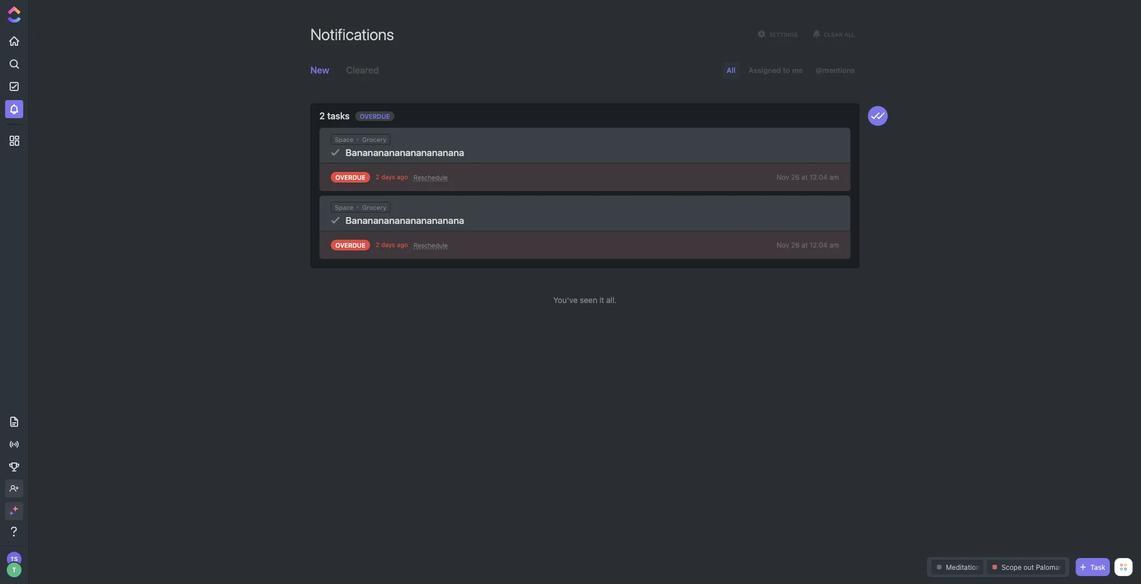 Task type: describe. For each thing, give the bounding box(es) containing it.
2 nov from the top
[[777, 242, 790, 249]]

cleared
[[346, 65, 379, 76]]

all.
[[606, 296, 617, 305]]

2 tasks
[[320, 111, 350, 121]]

1 grocery from the top
[[362, 136, 387, 143]]

2 reschedule from the top
[[414, 242, 448, 249]]

banananananananananana for first space link from the top
[[346, 147, 464, 158]]

tasks
[[327, 111, 350, 121]]

2 nov 26 at 12:04 am from the top
[[777, 242, 839, 249]]

ago for grocery link corresponding to first space link from the top
[[397, 174, 408, 181]]

clear
[[824, 31, 843, 38]]

1 at from the top
[[802, 174, 808, 181]]

me
[[792, 66, 803, 74]]

1 nov from the top
[[777, 174, 790, 181]]

2 for 2nd space link from the top
[[376, 242, 380, 249]]

space for 2nd space link from the top
[[335, 204, 354, 211]]

am for banananananananananana link corresponding to 2nd space link from the top
[[830, 242, 839, 249]]

2 grocery from the top
[[362, 204, 387, 211]]

seen
[[580, 296, 598, 305]]

settings button
[[755, 27, 801, 41]]

2 for first space link from the top
[[376, 174, 380, 181]]

1 26 from the top
[[791, 174, 800, 181]]

@mentions
[[816, 66, 855, 74]]

2 12:04 from the top
[[810, 242, 828, 249]]

2 days ago reschedule for first space link from the top
[[376, 174, 448, 181]]

sparkle svg 2 image
[[9, 512, 13, 516]]

space for first space link from the top
[[335, 136, 354, 143]]

ts
[[10, 557, 18, 563]]

t
[[12, 567, 16, 574]]

to
[[783, 66, 790, 74]]

assigned to me
[[749, 66, 803, 74]]

clear all
[[824, 31, 855, 38]]

new
[[311, 65, 329, 76]]

1 12:04 from the top
[[810, 174, 828, 181]]

2 at from the top
[[802, 242, 808, 249]]



Task type: vqa. For each thing, say whether or not it's contained in the screenshot.
tree
no



Task type: locate. For each thing, give the bounding box(es) containing it.
2 2 days ago reschedule from the top
[[376, 242, 448, 249]]

1 space link from the top
[[335, 136, 354, 143]]

0 vertical spatial banananananananananana
[[346, 147, 464, 158]]

days for first space link from the top
[[381, 174, 395, 181]]

0 vertical spatial ago
[[397, 174, 408, 181]]

1 banananananananananana from the top
[[346, 147, 464, 158]]

banananananananananana
[[346, 147, 464, 158], [346, 215, 464, 226]]

you've seen it all.
[[554, 296, 617, 305]]

1 vertical spatial nov
[[777, 242, 790, 249]]

banananananananananana link
[[331, 145, 790, 160], [331, 213, 790, 228]]

1 vertical spatial space
[[335, 204, 354, 211]]

at
[[802, 174, 808, 181], [802, 242, 808, 249]]

overdue for 2nd space link from the top
[[336, 242, 366, 249]]

all
[[845, 31, 855, 38]]

1 2 days ago reschedule from the top
[[376, 174, 448, 181]]

2 space from the top
[[335, 204, 354, 211]]

0 vertical spatial space link
[[335, 136, 354, 143]]

0 vertical spatial days
[[381, 174, 395, 181]]

1 nov 26 at 12:04 am from the top
[[777, 174, 839, 181]]

1 vertical spatial overdue
[[336, 174, 366, 181]]

am for banananananananananana link associated with first space link from the top
[[830, 174, 839, 181]]

1 vertical spatial 12:04
[[810, 242, 828, 249]]

ago
[[397, 174, 408, 181], [397, 242, 408, 249]]

am
[[830, 174, 839, 181], [830, 242, 839, 249]]

banananananananananana link for 2nd space link from the top
[[331, 213, 790, 228]]

1 vertical spatial 26
[[791, 242, 800, 249]]

overdue
[[360, 113, 390, 120], [336, 174, 366, 181], [336, 242, 366, 249]]

1 vertical spatial days
[[381, 242, 395, 249]]

1 vertical spatial grocery
[[362, 204, 387, 211]]

banananananananananana for 2nd space link from the top
[[346, 215, 464, 226]]

grocery link for first space link from the top
[[362, 136, 387, 143]]

all
[[727, 66, 736, 74]]

1 vertical spatial 2 days ago reschedule
[[376, 242, 448, 249]]

2 days from the top
[[381, 242, 395, 249]]

overdue for first space link from the top
[[336, 174, 366, 181]]

1 vertical spatial banananananananananana
[[346, 215, 464, 226]]

2 days ago reschedule for 2nd space link from the top
[[376, 242, 448, 249]]

1 vertical spatial banananananananananana link
[[331, 213, 790, 228]]

0 vertical spatial reschedule
[[414, 174, 448, 181]]

1 vertical spatial reschedule
[[414, 242, 448, 249]]

banananananananananana link for first space link from the top
[[331, 145, 790, 160]]

0 vertical spatial 2
[[320, 111, 325, 121]]

1 vertical spatial at
[[802, 242, 808, 249]]

0 vertical spatial 26
[[791, 174, 800, 181]]

1 am from the top
[[830, 174, 839, 181]]

0 vertical spatial banananananananananana link
[[331, 145, 790, 160]]

1 vertical spatial nov 26 at 12:04 am
[[777, 242, 839, 249]]

0 vertical spatial 12:04
[[810, 174, 828, 181]]

nov 26 at 12:04 am
[[777, 174, 839, 181], [777, 242, 839, 249]]

0 vertical spatial am
[[830, 174, 839, 181]]

1 ago from the top
[[397, 174, 408, 181]]

grocery
[[362, 136, 387, 143], [362, 204, 387, 211]]

0 vertical spatial grocery
[[362, 136, 387, 143]]

ago for grocery link for 2nd space link from the top
[[397, 242, 408, 249]]

0 vertical spatial nov 26 at 12:04 am
[[777, 174, 839, 181]]

1 vertical spatial am
[[830, 242, 839, 249]]

0 vertical spatial 2 days ago reschedule
[[376, 174, 448, 181]]

days for 2nd space link from the top
[[381, 242, 395, 249]]

you've
[[554, 296, 578, 305]]

2 banananananananananana link from the top
[[331, 213, 790, 228]]

0 vertical spatial at
[[802, 174, 808, 181]]

it
[[600, 296, 604, 305]]

2 ago from the top
[[397, 242, 408, 249]]

notifications
[[311, 25, 394, 43]]

1 vertical spatial grocery link
[[362, 204, 387, 211]]

2 banananananananananana from the top
[[346, 215, 464, 226]]

assigned
[[749, 66, 781, 74]]

2 vertical spatial overdue
[[336, 242, 366, 249]]

1 vertical spatial 2
[[376, 174, 380, 181]]

settings
[[769, 31, 798, 38]]

2 26 from the top
[[791, 242, 800, 249]]

1 space from the top
[[335, 136, 354, 143]]

1 vertical spatial ago
[[397, 242, 408, 249]]

26
[[791, 174, 800, 181], [791, 242, 800, 249]]

sparkle svg 1 image
[[12, 507, 18, 512]]

nov
[[777, 174, 790, 181], [777, 242, 790, 249]]

space link
[[335, 136, 354, 143], [335, 204, 354, 211]]

2 grocery link from the top
[[362, 204, 387, 211]]

0 vertical spatial overdue
[[360, 113, 390, 120]]

2 space link from the top
[[335, 204, 354, 211]]

1 vertical spatial space link
[[335, 204, 354, 211]]

0 vertical spatial grocery link
[[362, 136, 387, 143]]

2
[[320, 111, 325, 121], [376, 174, 380, 181], [376, 242, 380, 249]]

reschedule
[[414, 174, 448, 181], [414, 242, 448, 249]]

grocery link
[[362, 136, 387, 143], [362, 204, 387, 211]]

1 grocery link from the top
[[362, 136, 387, 143]]

0 vertical spatial nov
[[777, 174, 790, 181]]

ts t
[[10, 557, 18, 574]]

space
[[335, 136, 354, 143], [335, 204, 354, 211]]

grocery link for 2nd space link from the top
[[362, 204, 387, 211]]

task
[[1091, 564, 1106, 572]]

2 days ago reschedule
[[376, 174, 448, 181], [376, 242, 448, 249]]

1 days from the top
[[381, 174, 395, 181]]

2 am from the top
[[830, 242, 839, 249]]

days
[[381, 174, 395, 181], [381, 242, 395, 249]]

1 reschedule from the top
[[414, 174, 448, 181]]

2 vertical spatial 2
[[376, 242, 380, 249]]

12:04
[[810, 174, 828, 181], [810, 242, 828, 249]]

0 vertical spatial space
[[335, 136, 354, 143]]

1 banananananananananana link from the top
[[331, 145, 790, 160]]



